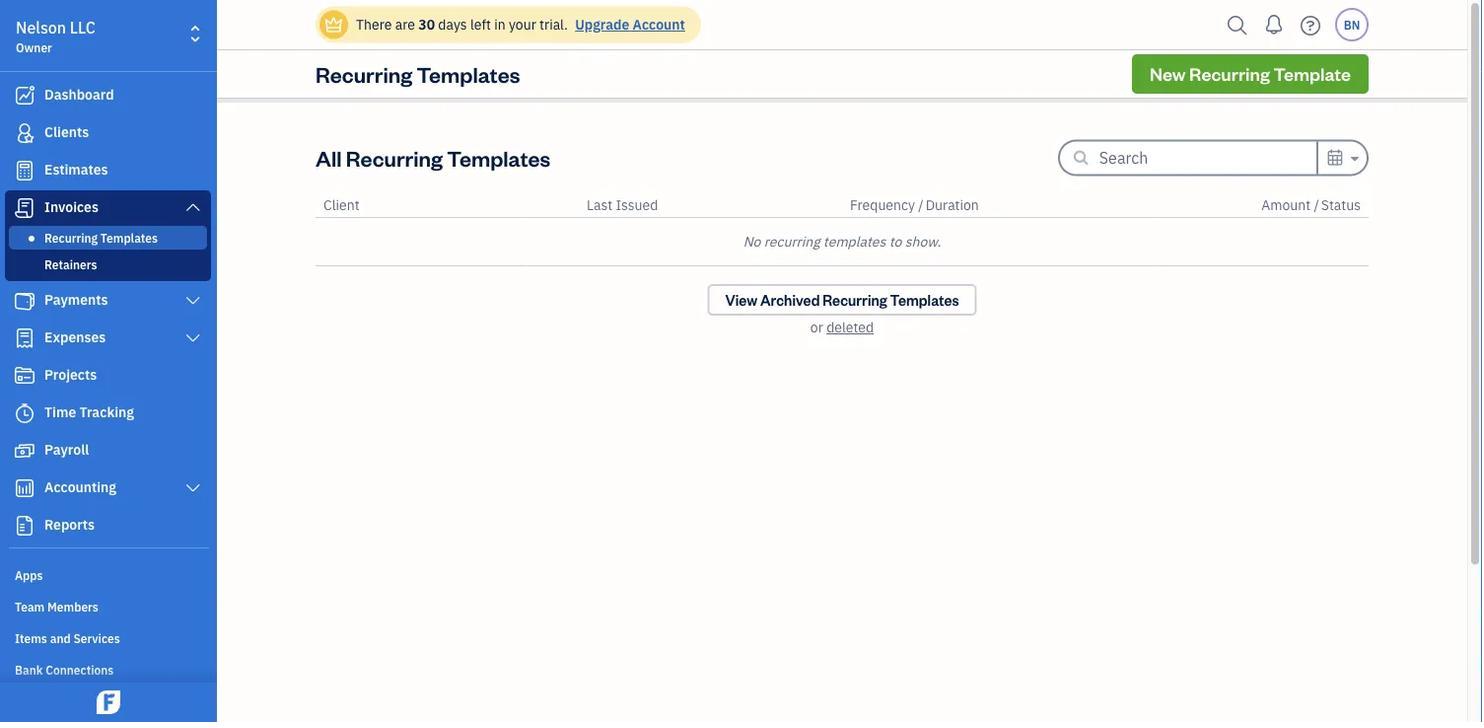 Task type: describe. For each thing, give the bounding box(es) containing it.
amount / status
[[1262, 196, 1362, 214]]

in
[[494, 15, 506, 34]]

dashboard link
[[5, 78, 211, 113]]

report image
[[13, 516, 37, 536]]

llc
[[70, 17, 96, 38]]

status
[[1322, 196, 1362, 214]]

reports
[[44, 516, 95, 534]]

team
[[15, 599, 45, 615]]

no
[[744, 232, 761, 251]]

dashboard image
[[13, 86, 37, 106]]

last issued link
[[587, 196, 658, 214]]

estimate image
[[13, 161, 37, 181]]

client image
[[13, 123, 37, 143]]

estimates link
[[5, 153, 211, 188]]

items and services
[[15, 630, 120, 646]]

expenses
[[44, 328, 106, 346]]

recurring right "all"
[[346, 144, 443, 172]]

owner
[[16, 39, 52, 55]]

expense image
[[13, 329, 37, 348]]

retainers link
[[9, 253, 207, 276]]

dashboard
[[44, 85, 114, 104]]

chevron large down image for expenses
[[184, 331, 202, 346]]

and
[[50, 630, 71, 646]]

caretdown image
[[1349, 147, 1360, 170]]

items
[[15, 630, 47, 646]]

freshbooks image
[[93, 691, 124, 714]]

reports link
[[5, 508, 211, 544]]

30
[[419, 15, 435, 34]]

view archived recurring templates or deleted
[[726, 291, 960, 336]]

all recurring templates
[[316, 144, 551, 172]]

services
[[73, 630, 120, 646]]

chevron large down image
[[184, 481, 202, 496]]

duration link
[[926, 196, 980, 214]]

expenses link
[[5, 321, 211, 356]]

new recurring template link
[[1133, 54, 1369, 94]]

view
[[726, 291, 758, 309]]

timer image
[[13, 404, 37, 423]]

new
[[1150, 62, 1186, 85]]

/ for duration
[[919, 196, 924, 214]]

main element
[[0, 0, 281, 722]]

recurring templates link
[[9, 226, 207, 250]]

duration
[[926, 196, 980, 214]]

account
[[633, 15, 686, 34]]

clients link
[[5, 115, 211, 151]]

or
[[811, 318, 824, 336]]

payroll
[[44, 441, 89, 459]]

bn button
[[1336, 8, 1369, 41]]

upgrade account link
[[571, 15, 686, 34]]

payments link
[[5, 283, 211, 319]]

client
[[324, 196, 360, 214]]

go to help image
[[1295, 10, 1327, 40]]

chart image
[[13, 479, 37, 498]]

recurring inside view archived recurring templates or deleted
[[823, 291, 888, 309]]

amount
[[1262, 196, 1311, 214]]

all
[[316, 144, 342, 172]]

archived
[[761, 291, 820, 309]]

nelson
[[16, 17, 66, 38]]

templates inside view archived recurring templates or deleted
[[891, 291, 960, 309]]

bank
[[15, 662, 43, 678]]

recurring inside main element
[[44, 230, 98, 246]]

apps
[[15, 567, 43, 583]]

days
[[438, 15, 467, 34]]

money image
[[13, 441, 37, 461]]

templates inside main element
[[101, 230, 158, 246]]

new recurring template
[[1150, 62, 1352, 85]]

retainers
[[44, 257, 97, 272]]

frequency
[[851, 196, 916, 214]]

crown image
[[324, 14, 344, 35]]

view archived recurring templates link
[[708, 284, 977, 316]]

bn
[[1345, 17, 1361, 33]]

recurring down the there
[[316, 60, 413, 88]]

members
[[47, 599, 98, 615]]

notifications image
[[1259, 5, 1291, 44]]

estimates
[[44, 160, 108, 179]]



Task type: vqa. For each thing, say whether or not it's contained in the screenshot.
the in "Hourly Project I'm charging by the hour for this project"
no



Task type: locate. For each thing, give the bounding box(es) containing it.
there are 30 days left in your trial. upgrade account
[[356, 15, 686, 34]]

/
[[919, 196, 924, 214], [1315, 196, 1320, 214]]

items and services link
[[5, 623, 211, 652]]

recurring
[[316, 60, 413, 88], [1190, 62, 1271, 85], [346, 144, 443, 172], [44, 230, 98, 246], [823, 291, 888, 309]]

/ left the duration "link"
[[919, 196, 924, 214]]

projects
[[44, 366, 97, 384]]

your
[[509, 15, 537, 34]]

projects link
[[5, 358, 211, 394]]

recurring up "retainers"
[[44, 230, 98, 246]]

apps link
[[5, 559, 211, 589]]

connections
[[46, 662, 114, 678]]

no recurring templates to show.
[[744, 232, 942, 251]]

template
[[1274, 62, 1352, 85]]

0 horizontal spatial recurring templates
[[44, 230, 158, 246]]

chevron large down image
[[184, 199, 202, 215], [184, 293, 202, 309], [184, 331, 202, 346]]

2 / from the left
[[1315, 196, 1320, 214]]

status link
[[1322, 196, 1362, 214]]

1 horizontal spatial recurring templates
[[316, 60, 520, 88]]

there
[[356, 15, 392, 34]]

frequency / duration
[[851, 196, 980, 214]]

1 chevron large down image from the top
[[184, 199, 202, 215]]

project image
[[13, 366, 37, 386]]

chevron large down image up recurring templates link
[[184, 199, 202, 215]]

tracking
[[79, 403, 134, 421]]

recurring templates up the retainers link
[[44, 230, 158, 246]]

left
[[471, 15, 491, 34]]

payment image
[[13, 291, 37, 311]]

/ left status link at the top right of the page
[[1315, 196, 1320, 214]]

amount link
[[1262, 196, 1315, 214]]

0 vertical spatial recurring templates
[[316, 60, 520, 88]]

chevron large down image inside invoices link
[[184, 199, 202, 215]]

2 chevron large down image from the top
[[184, 293, 202, 309]]

deleted
[[827, 318, 874, 336]]

last issued
[[587, 196, 658, 214]]

chevron large down image inside the payments link
[[184, 293, 202, 309]]

last
[[587, 196, 613, 214]]

time tracking link
[[5, 396, 211, 431]]

recurring
[[764, 232, 820, 251]]

calendar image
[[1327, 146, 1345, 169]]

1 horizontal spatial /
[[1315, 196, 1320, 214]]

bank connections
[[15, 662, 114, 678]]

to
[[890, 232, 902, 251]]

templates
[[824, 232, 886, 251]]

deleted link
[[827, 318, 874, 336]]

search image
[[1222, 10, 1254, 40]]

frequency link
[[851, 196, 919, 214]]

1 vertical spatial chevron large down image
[[184, 293, 202, 309]]

3 chevron large down image from the top
[[184, 331, 202, 346]]

0 horizontal spatial /
[[919, 196, 924, 214]]

chevron large down image for payments
[[184, 293, 202, 309]]

team members link
[[5, 591, 211, 621]]

invoices
[[44, 198, 99, 216]]

issued
[[616, 196, 658, 214]]

payments
[[44, 291, 108, 309]]

time tracking
[[44, 403, 134, 421]]

bank connections link
[[5, 654, 211, 684]]

client link
[[324, 196, 360, 214]]

time
[[44, 403, 76, 421]]

invoices link
[[5, 190, 211, 226]]

2 vertical spatial chevron large down image
[[184, 331, 202, 346]]

clients
[[44, 123, 89, 141]]

accounting link
[[5, 471, 211, 506]]

show.
[[905, 232, 942, 251]]

0 vertical spatial chevron large down image
[[184, 199, 202, 215]]

invoice image
[[13, 198, 37, 218]]

payroll link
[[5, 433, 211, 469]]

recurring templates down 30
[[316, 60, 520, 88]]

1 / from the left
[[919, 196, 924, 214]]

are
[[395, 15, 415, 34]]

nelson llc owner
[[16, 17, 96, 55]]

chevron large down image for invoices
[[184, 199, 202, 215]]

1 vertical spatial recurring templates
[[44, 230, 158, 246]]

recurring down search image
[[1190, 62, 1271, 85]]

upgrade
[[575, 15, 630, 34]]

Search text field
[[1100, 142, 1317, 173]]

team members
[[15, 599, 98, 615]]

/ for status
[[1315, 196, 1320, 214]]

recurring up deleted at the right top of the page
[[823, 291, 888, 309]]

recurring templates
[[316, 60, 520, 88], [44, 230, 158, 246]]

templates
[[417, 60, 520, 88], [447, 144, 551, 172], [101, 230, 158, 246], [891, 291, 960, 309]]

recurring templates inside main element
[[44, 230, 158, 246]]

chevron large down image up projects link
[[184, 331, 202, 346]]

trial.
[[540, 15, 568, 34]]

chevron large down image down the retainers link
[[184, 293, 202, 309]]

accounting
[[44, 478, 116, 496]]



